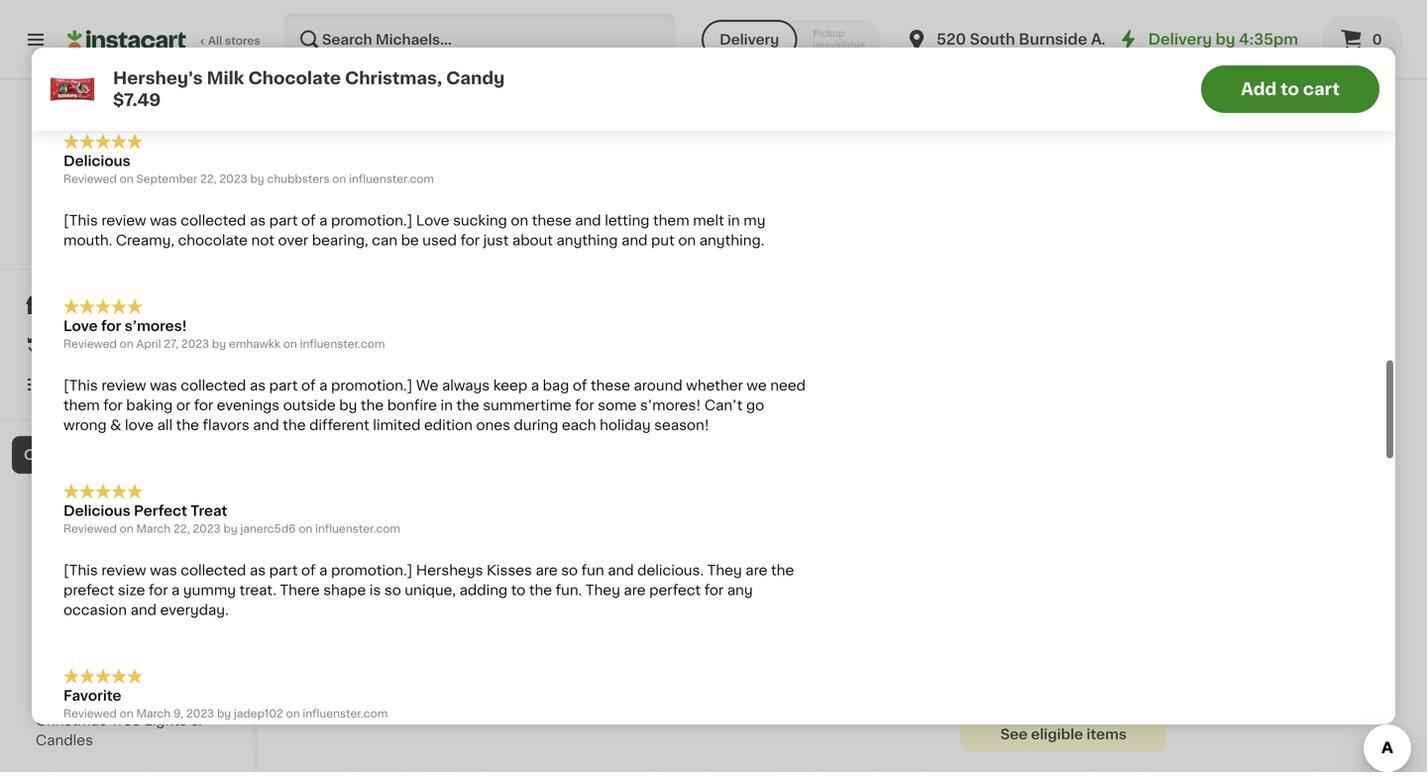Task type: describe. For each thing, give the bounding box(es) containing it.
on left the september
[[120, 174, 133, 185]]

everyday store prices link
[[59, 218, 194, 234]]

1 vertical spatial my
[[413, 69, 435, 83]]

for right or
[[194, 399, 213, 412]]

mouth.
[[63, 234, 112, 247]]

love inside [this review was collected as part of a promotion.] love sucking on these and letting them melt in my mouth. creamy, chocolate not over bearing, can be used for just about anything and put on anything.
[[416, 214, 450, 228]]

reviewed inside the favorite reviewed on march 9, 2023 by jadep102 on influenster.com
[[63, 708, 117, 719]]

my inside [this review was collected as part of a promotion.] love sucking on these and letting them melt in my mouth. creamy, chocolate not over bearing, can be used for just about anything and put on anything.
[[744, 214, 766, 228]]

as for for
[[250, 379, 266, 393]]

perfect
[[650, 583, 701, 597]]

by inside delicious perfect treat reviewed on march 22, 2023 by janerc5d6 on influenster.com
[[224, 523, 238, 534]]

review for [this review was collected as part of a promotion.] these are my very favorite go to sweet treat. i am a loyal hersheys kiss fan! definitely recommend these to my friends and family.
[[101, 49, 146, 63]]

99 for 15
[[334, 598, 349, 609]]

favorite
[[63, 689, 121, 703]]

milk
[[207, 70, 244, 87]]

0 button
[[1323, 16, 1404, 63]]

on left ct
[[286, 708, 300, 719]]

or
[[176, 399, 191, 412]]

treat. inside the [this review was collected as part of a promotion.] hersheys kisses are so fun and delicious. they are the prefect size for a yummy treat. there shape is so unique, adding to the fun. they are perfect for any occasion and everyday.
[[240, 583, 277, 597]]

chocolate
[[178, 234, 248, 247]]

satisfaction
[[83, 240, 150, 251]]

[this review was collected as part of a promotion.] love sucking on these and letting them melt in my mouth. creamy, chocolate not over bearing, can be used for just about anything and put on anything.
[[63, 214, 766, 247]]

christmas tree lights & candles link
[[12, 702, 241, 759]]

27,
[[164, 339, 179, 350]]

flavors
[[203, 418, 250, 432]]

$ 10 ghirardelli peppermint bark chocolate squares
[[740, 207, 931, 266]]

collected for yummy
[[181, 564, 246, 577]]

a up recommend
[[319, 49, 328, 63]]

99 for 9
[[546, 598, 562, 609]]

part for evenings
[[269, 379, 298, 393]]

edition
[[424, 418, 473, 432]]

the left fun.
[[529, 583, 552, 597]]

am
[[737, 49, 758, 63]]

a right am
[[762, 49, 770, 63]]

for inside love for s'mores! reviewed on april 27, 2023 by emhawkk on influenster.com
[[101, 319, 121, 333]]

love inside love for s'mores! reviewed on april 27, 2023 by emhawkk on influenster.com
[[63, 319, 98, 333]]

the up 12
[[771, 564, 794, 577]]

trees
[[110, 486, 148, 500]]

scissors
[[619, 233, 678, 247]]

delicious.
[[638, 564, 704, 577]]

32
[[309, 207, 336, 227]]

as for bearing,
[[250, 214, 266, 228]]

during
[[514, 418, 559, 432]]

lists
[[56, 378, 90, 392]]

art
[[432, 233, 453, 247]]

love for s'mores! reviewed on april 27, 2023 by emhawkk on influenster.com
[[63, 319, 385, 350]]

there
[[280, 583, 320, 597]]

delicious perfect treat reviewed on march 22, 2023 by janerc5d6 on influenster.com
[[63, 504, 401, 534]]

on right emhawkk on the top of page
[[283, 339, 297, 350]]

product group containing 9
[[519, 381, 724, 676]]

$ 15 99
[[301, 597, 349, 618]]

prices
[[147, 221, 182, 232]]

the down outside
[[283, 418, 306, 432]]

0 horizontal spatial they
[[586, 583, 621, 597]]

are inside [this review was collected as part of a promotion.] these are my very favorite go to sweet treat. i am a loyal hersheys kiss fan! definitely recommend these to my friends and family.
[[462, 49, 484, 63]]

in inside [this review was collected as part of a promotion.] love sucking on these and letting them melt in my mouth. creamy, chocolate not over bearing, can be used for just about anything and put on anything.
[[728, 214, 740, 228]]

on down christmas trees link
[[120, 523, 133, 534]]

a up shape
[[319, 564, 328, 577]]

crayola inspiration art case
[[297, 233, 492, 247]]

bag
[[543, 379, 569, 393]]

about
[[513, 234, 553, 247]]

whether
[[686, 379, 743, 393]]

christmas decorations link
[[12, 512, 241, 549]]

add for 3 ct
[[458, 398, 487, 412]]

as for fan!
[[250, 49, 266, 63]]

on right 'put'
[[678, 234, 696, 247]]

for inside [this review was collected as part of a promotion.] love sucking on these and letting them melt in my mouth. creamy, chocolate not over bearing, can be used for just about anything and put on anything.
[[461, 234, 480, 247]]

product group containing 32
[[297, 0, 503, 268]]

$ for 15
[[301, 598, 309, 609]]

520
[[937, 32, 967, 47]]

ones
[[476, 418, 511, 432]]

review for [this review was collected as part of a promotion.] hersheys kisses are so fun and delicious. they are the prefect size for a yummy treat. there shape is so unique, adding to the fun. they are perfect for any occasion and everyday.
[[101, 564, 146, 577]]

size
[[118, 583, 145, 597]]

christmas tree lights & candles
[[36, 714, 202, 748]]

creamy,
[[116, 234, 174, 247]]

0 vertical spatial they
[[708, 564, 742, 577]]

on right janerc5d6
[[299, 523, 313, 534]]

delivery for delivery by 4:35pm
[[1149, 32, 1213, 47]]

in inside "[this review was collected as part of a promotion.] we always keep a bag of these around whether we need them for baking or for evenings outside by the bonfire in the summertime for some s'mores! can't go wrong & love all the flavors and the different limited edition ones during each holiday season!"
[[441, 399, 453, 412]]

influenster.com inside delicious perfect treat reviewed on march 22, 2023 by janerc5d6 on influenster.com
[[315, 523, 401, 534]]

reviewed inside love for s'mores! reviewed on april 27, 2023 by emhawkk on influenster.com
[[63, 339, 117, 350]]

& right skirts
[[79, 676, 90, 690]]

a up the everyday.
[[172, 583, 180, 597]]

0
[[1373, 33, 1383, 47]]

all
[[208, 35, 222, 46]]

fun
[[582, 564, 604, 577]]

the down the always
[[457, 399, 480, 412]]

1 horizontal spatial my
[[488, 49, 510, 63]]

influenster.com inside the favorite reviewed on march 9, 2023 by jadep102 on influenster.com
[[303, 708, 388, 719]]

99 for 8
[[546, 208, 562, 218]]

10
[[751, 207, 775, 227]]

letting
[[605, 214, 650, 228]]

season!
[[655, 418, 710, 432]]

$ 8 99
[[523, 207, 562, 227]]

are up "any"
[[746, 564, 768, 577]]

these inside "[this review was collected as part of a promotion.] we always keep a bag of these around whether we need them for baking or for evenings outside by the bonfire in the summertime for some s'mores! can't go wrong & love all the flavors and the different limited edition ones during each holiday season!"
[[591, 379, 630, 393]]

99 for 32
[[338, 207, 353, 218]]

fan!
[[162, 69, 189, 83]]

$ for 9
[[523, 598, 530, 609]]

to left sweet
[[625, 49, 640, 63]]

buy
[[56, 338, 84, 352]]

all stores link
[[67, 12, 262, 67]]

reviewed inside delicious perfect treat reviewed on march 22, 2023 by janerc5d6 on influenster.com
[[63, 523, 117, 534]]

collected for over
[[181, 214, 246, 228]]

hershey's
[[113, 70, 203, 87]]

collected for kiss
[[181, 49, 246, 63]]

promotion.] for shape
[[331, 564, 413, 577]]

a up outside
[[319, 379, 328, 393]]

promotion.] for outside
[[331, 379, 413, 393]]

$ 32 99
[[301, 207, 353, 227]]

bonfire
[[387, 399, 437, 412]]

[this for [this review was collected as part of a promotion.] hersheys kisses are so fun and delicious. they are the prefect size for a yummy treat. there shape is so unique, adding to the fun. they are perfect for any occasion and everyday.
[[63, 564, 98, 577]]

stores
[[225, 35, 260, 46]]

& inside christmas ornaments & tree toppers
[[192, 561, 203, 575]]

product group containing 10
[[740, 0, 945, 304]]

& inside "[this review was collected as part of a promotion.] we always keep a bag of these around whether we need them for baking or for evenings outside by the bonfire in the summertime for some s'mores! can't go wrong & love all the flavors and the different limited edition ones during each holiday season!"
[[110, 418, 121, 432]]

add for 9
[[679, 398, 708, 412]]

some
[[598, 399, 637, 412]]

for up each
[[575, 399, 594, 412]]

it
[[87, 338, 97, 352]]

family.
[[521, 69, 567, 83]]

be
[[401, 234, 419, 247]]

add for crayola inspiration art case
[[458, 8, 487, 21]]

all
[[157, 418, 173, 432]]

s'mores! inside "[this review was collected as part of a promotion.] we always keep a bag of these around whether we need them for baking or for evenings outside by the bonfire in the summertime for some s'mores! can't go wrong & love all the flavors and the different limited edition ones during each holiday season!"
[[640, 399, 701, 412]]

everyday.
[[160, 603, 229, 617]]

christmas for christmas
[[24, 448, 98, 462]]

them inside [this review was collected as part of a promotion.] love sucking on these and letting them melt in my mouth. creamy, chocolate not over bearing, can be used for just about anything and put on anything.
[[653, 214, 690, 228]]

delivery button
[[702, 20, 797, 59]]

items
[[1087, 728, 1127, 742]]

christmas trees link
[[12, 474, 241, 512]]

$ 12
[[744, 597, 774, 618]]

sweet
[[643, 49, 685, 63]]

are left the "perfect"
[[624, 583, 646, 597]]

stockings
[[110, 656, 180, 670]]

$ for 10
[[744, 207, 751, 218]]

add inside button
[[1241, 81, 1277, 98]]

of for we
[[301, 379, 316, 393]]

the down or
[[176, 418, 199, 432]]

buy it again link
[[12, 325, 241, 365]]

keep
[[493, 379, 528, 393]]

for left "any"
[[705, 583, 724, 597]]

multi purpose scissors
[[519, 233, 678, 247]]

product group containing 8
[[519, 0, 724, 284]]

chubbsters
[[267, 174, 330, 185]]

part for there
[[269, 564, 298, 577]]

buy it again
[[56, 338, 139, 352]]

hersheys
[[63, 69, 128, 83]]

all stores
[[208, 35, 260, 46]]

delicious reviewed on september 22, 2023 by chubbsters on influenster.com
[[63, 154, 434, 185]]

520 south burnside avenue
[[937, 32, 1149, 47]]

anything
[[557, 234, 618, 247]]

christmas for christmas trees
[[36, 486, 107, 500]]

these inside [this review was collected as part of a promotion.] these are my very favorite go to sweet treat. i am a loyal hersheys kiss fan! definitely recommend these to my friends and family.
[[352, 69, 392, 83]]

for up wrong
[[103, 399, 123, 412]]

8
[[530, 207, 544, 227]]

a left "bag"
[[531, 379, 539, 393]]

delicious for perfect
[[63, 504, 130, 518]]

and right the fun
[[608, 564, 634, 577]]

christmas for christmas stockings & tree skirts & collars
[[36, 656, 107, 670]]

just
[[483, 234, 509, 247]]

520 south burnside avenue button
[[905, 12, 1149, 67]]

promotion.] for be
[[331, 214, 413, 228]]

tree for christmas stockings & tree skirts & collars
[[198, 656, 228, 670]]

& right stockings
[[183, 656, 194, 670]]

evenings
[[217, 399, 280, 412]]

these inside [this review was collected as part of a promotion.] love sucking on these and letting them melt in my mouth. creamy, chocolate not over bearing, can be used for just about anything and put on anything.
[[532, 214, 572, 228]]



Task type: vqa. For each thing, say whether or not it's contained in the screenshot.
the Juice inside Minute Maid Berry Punch Flavored Fruit Juice
no



Task type: locate. For each thing, give the bounding box(es) containing it.
tree down collars
[[110, 714, 141, 728]]

them up wrong
[[63, 399, 100, 412]]

go inside [this review was collected as part of a promotion.] these are my very favorite go to sweet treat. i am a loyal hersheys kiss fan! definitely recommend these to my friends and family.
[[604, 49, 622, 63]]

0 horizontal spatial treat.
[[240, 583, 277, 597]]

influenster.com right jadep102
[[303, 708, 388, 719]]

2 vertical spatial these
[[591, 379, 630, 393]]

1 collected from the top
[[181, 49, 246, 63]]

part inside "[this review was collected as part of a promotion.] we always keep a bag of these around whether we need them for baking or for evenings outside by the bonfire in the summertime for some s'mores! can't go wrong & love all the flavors and the different limited edition ones during each holiday season!"
[[269, 379, 298, 393]]

None search field
[[284, 12, 676, 67]]

2 was from the top
[[150, 214, 177, 228]]

3
[[297, 700, 305, 711]]

by inside delivery by 4:35pm link
[[1216, 32, 1236, 47]]

1 vertical spatial in
[[441, 399, 453, 412]]

2 promotion.] from the top
[[331, 214, 413, 228]]

everyday store prices
[[59, 221, 182, 232]]

s'mores!
[[125, 319, 187, 333], [640, 399, 701, 412]]

of
[[301, 49, 316, 63], [301, 214, 316, 228], [301, 379, 316, 393], [573, 379, 587, 393], [301, 564, 316, 577]]

shop
[[56, 298, 93, 312]]

treat. inside [this review was collected as part of a promotion.] these are my very favorite go to sweet treat. i am a loyal hersheys kiss fan! definitely recommend these to my friends and family.
[[689, 49, 726, 63]]

tree inside christmas stockings & tree skirts & collars
[[198, 656, 228, 670]]

1 horizontal spatial go
[[747, 399, 765, 412]]

22, inside delicious perfect treat reviewed on march 22, 2023 by janerc5d6 on influenster.com
[[173, 523, 190, 534]]

2023 up chocolate at the left top
[[220, 174, 248, 185]]

of up crayola
[[301, 214, 316, 228]]

[this up wrong
[[63, 379, 98, 393]]

1 promotion.] from the top
[[331, 49, 413, 63]]

delivery for delivery
[[720, 33, 780, 47]]

christmas inside christmas stockings & tree skirts & collars
[[36, 656, 107, 670]]

$ inside "$ 9 99"
[[523, 598, 530, 609]]

4 was from the top
[[150, 564, 177, 577]]

review for [this review was collected as part of a promotion.] we always keep a bag of these around whether we need them for baking or for evenings outside by the bonfire in the summertime for some s'mores! can't go wrong & love all the flavors and the different limited edition ones during each holiday season!
[[101, 379, 146, 393]]

3 as from the top
[[250, 379, 266, 393]]

to inside the [this review was collected as part of a promotion.] hersheys kisses are so fun and delicious. they are the prefect size for a yummy treat. there shape is so unique, adding to the fun. they are perfect for any occasion and everyday.
[[511, 583, 526, 597]]

march inside delicious perfect treat reviewed on march 22, 2023 by janerc5d6 on influenster.com
[[136, 523, 171, 534]]

kiss
[[131, 69, 158, 83]]

s'mores! up season!
[[640, 399, 701, 412]]

1 vertical spatial them
[[63, 399, 100, 412]]

are up friends
[[462, 49, 484, 63]]

by inside love for s'mores! reviewed on april 27, 2023 by emhawkk on influenster.com
[[212, 339, 226, 350]]

4 as from the top
[[250, 564, 266, 577]]

& left love at bottom
[[110, 418, 121, 432]]

treat.
[[689, 49, 726, 63], [240, 583, 277, 597]]

1 horizontal spatial them
[[653, 214, 690, 228]]

instacart logo image
[[67, 28, 186, 52]]

1 vertical spatial they
[[586, 583, 621, 597]]

22, inside delicious reviewed on september 22, 2023 by chubbsters on influenster.com
[[200, 174, 217, 185]]

promotion.] inside [this review was collected as part of a promotion.] these are my very favorite go to sweet treat. i am a loyal hersheys kiss fan! definitely recommend these to my friends and family.
[[331, 49, 413, 63]]

by left jadep102
[[217, 708, 231, 719]]

of for love
[[301, 214, 316, 228]]

we
[[416, 379, 439, 393]]

christmas decorations
[[36, 523, 196, 537]]

for down "sucking"
[[461, 234, 480, 247]]

0 vertical spatial them
[[653, 214, 690, 228]]

0 horizontal spatial go
[[604, 49, 622, 63]]

put
[[651, 234, 675, 247]]

march left the 9,
[[136, 708, 171, 719]]

review inside [this review was collected as part of a promotion.] love sucking on these and letting them melt in my mouth. creamy, chocolate not over bearing, can be used for just about anything and put on anything.
[[101, 214, 146, 228]]

christmas stockings & tree skirts & collars
[[36, 656, 228, 690]]

0 vertical spatial love
[[416, 214, 450, 228]]

collected down 'all'
[[181, 49, 246, 63]]

we
[[747, 379, 767, 393]]

[this inside [this review was collected as part of a promotion.] love sucking on these and letting them melt in my mouth. creamy, chocolate not over bearing, can be used for just about anything and put on anything.
[[63, 214, 98, 228]]

review up baking
[[101, 379, 146, 393]]

go inside "[this review was collected as part of a promotion.] we always keep a bag of these around whether we need them for baking or for evenings outside by the bonfire in the summertime for some s'mores! can't go wrong & love all the flavors and the different limited edition ones during each holiday season!"
[[747, 399, 765, 412]]

0 horizontal spatial love
[[63, 319, 98, 333]]

of inside the [this review was collected as part of a promotion.] hersheys kisses are so fun and delicious. they are the prefect size for a yummy treat. there shape is so unique, adding to the fun. they are perfect for any occasion and everyday.
[[301, 564, 316, 577]]

0 vertical spatial s'mores!
[[125, 319, 187, 333]]

2 vertical spatial my
[[744, 214, 766, 228]]

100%
[[51, 240, 81, 251]]

2023 right 27,
[[181, 339, 209, 350]]

a
[[319, 49, 328, 63], [762, 49, 770, 63], [319, 214, 328, 228], [319, 379, 328, 393], [531, 379, 539, 393], [319, 564, 328, 577], [172, 583, 180, 597]]

see eligible items
[[1001, 728, 1127, 742]]

9,
[[173, 708, 184, 719]]

3 was from the top
[[150, 379, 177, 393]]

chocolate inside hershey's milk chocolate christmas, candy $7.49
[[248, 70, 341, 87]]

these up some
[[591, 379, 630, 393]]

99 inside the "$ 15 99"
[[334, 598, 349, 609]]

these
[[416, 49, 459, 63]]

as inside [this review was collected as part of a promotion.] love sucking on these and letting them melt in my mouth. creamy, chocolate not over bearing, can be used for just about anything and put on anything.
[[250, 214, 266, 228]]

part up there
[[269, 564, 298, 577]]

march
[[136, 523, 171, 534], [136, 708, 171, 719]]

promotion.] inside [this review was collected as part of a promotion.] love sucking on these and letting them melt in my mouth. creamy, chocolate not over bearing, can be used for just about anything and put on anything.
[[331, 214, 413, 228]]

my up ghirardelli on the top of page
[[744, 214, 766, 228]]

as up not
[[250, 214, 266, 228]]

they up "any"
[[708, 564, 742, 577]]

of for these
[[301, 49, 316, 63]]

review
[[101, 49, 146, 63], [101, 214, 146, 228], [101, 379, 146, 393], [101, 564, 146, 577]]

christmas for christmas decorations
[[36, 523, 107, 537]]

part up outside
[[269, 379, 298, 393]]

1 vertical spatial 22,
[[173, 523, 190, 534]]

i
[[729, 49, 733, 63]]

was for hersheys
[[150, 49, 177, 63]]

lights
[[144, 714, 187, 728]]

the up limited
[[361, 399, 384, 412]]

review inside "[this review was collected as part of a promotion.] we always keep a bag of these around whether we need them for baking or for evenings outside by the bonfire in the summertime for some s'mores! can't go wrong & love all the flavors and the different limited edition ones during each holiday season!"
[[101, 379, 146, 393]]

2 reviewed from the top
[[63, 339, 117, 350]]

on
[[120, 174, 133, 185], [332, 174, 346, 185], [511, 214, 529, 228], [678, 234, 696, 247], [120, 339, 133, 350], [283, 339, 297, 350], [120, 523, 133, 534], [299, 523, 313, 534], [120, 708, 133, 719], [286, 708, 300, 719]]

1 vertical spatial treat.
[[240, 583, 277, 597]]

0 horizontal spatial in
[[441, 399, 453, 412]]

my down these
[[413, 69, 435, 83]]

for down ornaments
[[149, 583, 168, 597]]

2 vertical spatial tree
[[110, 714, 141, 728]]

by
[[1216, 32, 1236, 47], [250, 174, 264, 185], [212, 339, 226, 350], [339, 399, 357, 412], [224, 523, 238, 534], [217, 708, 231, 719]]

1 horizontal spatial love
[[416, 214, 450, 228]]

was inside [this review was collected as part of a promotion.] these are my very favorite go to sweet treat. i am a loyal hersheys kiss fan! definitely recommend these to my friends and family.
[[150, 49, 177, 63]]

collected inside the [this review was collected as part of a promotion.] hersheys kisses are so fun and delicious. they are the prefect size for a yummy treat. there shape is so unique, adding to the fun. they are perfect for any occasion and everyday.
[[181, 564, 246, 577]]

fun.
[[556, 583, 582, 597]]

0 vertical spatial chocolate
[[248, 70, 341, 87]]

my
[[488, 49, 510, 63], [413, 69, 435, 83], [744, 214, 766, 228]]

around
[[634, 379, 683, 393]]

3 part from the top
[[269, 379, 298, 393]]

michaels logo image
[[83, 103, 170, 190]]

2 review from the top
[[101, 214, 146, 228]]

as for treat.
[[250, 564, 266, 577]]

promotion.] inside "[this review was collected as part of a promotion.] we always keep a bag of these around whether we need them for baking or for evenings outside by the bonfire in the summertime for some s'mores! can't go wrong & love all the flavors and the different limited edition ones during each holiday season!"
[[331, 379, 413, 393]]

review up size
[[101, 564, 146, 577]]

1 march from the top
[[136, 523, 171, 534]]

kisses
[[487, 564, 532, 577]]

treat. left i
[[689, 49, 726, 63]]

christmas down christmas trees
[[36, 523, 107, 537]]

3 promotion.] from the top
[[331, 379, 413, 393]]

[this inside "[this review was collected as part of a promotion.] we always keep a bag of these around whether we need them for baking or for evenings outside by the bonfire in the summertime for some s'mores! can't go wrong & love all the flavors and the different limited edition ones during each holiday season!"
[[63, 379, 98, 393]]

[this inside [this review was collected as part of a promotion.] these are my very favorite go to sweet treat. i am a loyal hersheys kiss fan! definitely recommend these to my friends and family.
[[63, 49, 98, 63]]

influenster.com inside love for s'mores! reviewed on april 27, 2023 by emhawkk on influenster.com
[[300, 339, 385, 350]]

as up evenings
[[250, 379, 266, 393]]

0 vertical spatial 22,
[[200, 174, 217, 185]]

so up fun.
[[561, 564, 578, 577]]

as inside the [this review was collected as part of a promotion.] hersheys kisses are so fun and delicious. they are the prefect size for a yummy treat. there shape is so unique, adding to the fun. they are perfect for any occasion and everyday.
[[250, 564, 266, 577]]

influenster.com up outside
[[300, 339, 385, 350]]

these
[[352, 69, 392, 83], [532, 214, 572, 228], [591, 379, 630, 393]]

of up there
[[301, 564, 316, 577]]

christmas for christmas tree lights & candles
[[36, 714, 107, 728]]

occasion
[[63, 603, 127, 617]]

4 [this from the top
[[63, 564, 98, 577]]

0 vertical spatial delicious
[[63, 154, 130, 168]]

2 part from the top
[[269, 214, 298, 228]]

march down perfect
[[136, 523, 171, 534]]

0 horizontal spatial chocolate
[[248, 70, 341, 87]]

99 right 32
[[338, 207, 353, 218]]

of inside [this review was collected as part of a promotion.] these are my very favorite go to sweet treat. i am a loyal hersheys kiss fan! definitely recommend these to my friends and family.
[[301, 49, 316, 63]]

on left april
[[120, 339, 133, 350]]

case
[[456, 233, 492, 247]]

delicious for reviewed
[[63, 154, 130, 168]]

2 horizontal spatial tree
[[198, 656, 228, 670]]

collected for or
[[181, 379, 246, 393]]

1 vertical spatial love
[[63, 319, 98, 333]]

very
[[513, 49, 544, 63]]

christmas for christmas ornaments & tree toppers
[[36, 561, 107, 575]]

0 horizontal spatial 22,
[[173, 523, 190, 534]]

to left cart
[[1281, 81, 1300, 98]]

3 reviewed from the top
[[63, 523, 117, 534]]

22, right the september
[[200, 174, 217, 185]]

2023 inside the favorite reviewed on march 9, 2023 by jadep102 on influenster.com
[[186, 708, 214, 719]]

99
[[338, 207, 353, 218], [546, 208, 562, 218], [334, 598, 349, 609], [546, 598, 562, 609]]

a inside [this review was collected as part of a promotion.] love sucking on these and letting them melt in my mouth. creamy, chocolate not over bearing, can be used for just about anything and put on anything.
[[319, 214, 328, 228]]

part up recommend
[[269, 49, 298, 63]]

s'mores! inside love for s'mores! reviewed on april 27, 2023 by emhawkk on influenster.com
[[125, 319, 187, 333]]

for up again
[[101, 319, 121, 333]]

so right the is
[[385, 583, 401, 597]]

$7.49
[[113, 92, 161, 109]]

1 vertical spatial so
[[385, 583, 401, 597]]

was for not
[[150, 214, 177, 228]]

0 vertical spatial tree
[[36, 581, 66, 595]]

part inside [this review was collected as part of a promotion.] love sucking on these and letting them melt in my mouth. creamy, chocolate not over bearing, can be used for just about anything and put on anything.
[[269, 214, 298, 228]]

christmas link
[[12, 436, 241, 474]]

s'mores! up april
[[125, 319, 187, 333]]

love
[[125, 418, 154, 432]]

of for hersheys
[[301, 564, 316, 577]]

$ inside the "$ 15 99"
[[301, 598, 309, 609]]

★★★★★
[[63, 134, 143, 150], [63, 134, 143, 150], [63, 299, 143, 315], [63, 299, 143, 315], [63, 484, 143, 500], [63, 484, 143, 500], [63, 669, 143, 685], [63, 669, 143, 685]]

0 horizontal spatial these
[[352, 69, 392, 83]]

1 vertical spatial these
[[532, 214, 572, 228]]

1 delicious from the top
[[63, 154, 130, 168]]

2 collected from the top
[[181, 214, 246, 228]]

and inside "[this review was collected as part of a promotion.] we always keep a bag of these around whether we need them for baking or for evenings outside by the bonfire in the summertime for some s'mores! can't go wrong & love all the flavors and the different limited edition ones during each holiday season!"
[[253, 418, 279, 432]]

1 horizontal spatial tree
[[110, 714, 141, 728]]

promotion.] up bonfire
[[331, 379, 413, 393]]

delivery by 4:35pm link
[[1117, 28, 1299, 52]]

bark
[[900, 233, 931, 247]]

as inside "[this review was collected as part of a promotion.] we always keep a bag of these around whether we need them for baking or for evenings outside by the bonfire in the summertime for some s'mores! can't go wrong & love all the flavors and the different limited edition ones during each holiday season!"
[[250, 379, 266, 393]]

chocolate inside $ 10 ghirardelli peppermint bark chocolate squares
[[740, 253, 812, 266]]

0 horizontal spatial so
[[385, 583, 401, 597]]

sucking
[[453, 214, 507, 228]]

by inside delicious reviewed on september 22, 2023 by chubbsters on influenster.com
[[250, 174, 264, 185]]

promotion.] up "can" on the top of the page
[[331, 214, 413, 228]]

each
[[562, 418, 596, 432]]

1 was from the top
[[150, 49, 177, 63]]

by inside "[this review was collected as part of a promotion.] we always keep a bag of these around whether we need them for baking or for evenings outside by the bonfire in the summertime for some s'mores! can't go wrong & love all the flavors and the different limited edition ones during each holiday season!"
[[339, 399, 357, 412]]

by inside the favorite reviewed on march 9, 2023 by jadep102 on influenster.com
[[217, 708, 231, 719]]

0 horizontal spatial s'mores!
[[125, 319, 187, 333]]

march inside the favorite reviewed on march 9, 2023 by jadep102 on influenster.com
[[136, 708, 171, 719]]

candles
[[36, 734, 93, 748]]

2023 inside delicious reviewed on september 22, 2023 by chubbsters on influenster.com
[[220, 174, 248, 185]]

[this for [this review was collected as part of a promotion.] these are my very favorite go to sweet treat. i am a loyal hersheys kiss fan! definitely recommend these to my friends and family.
[[63, 49, 98, 63]]

influenster.com inside delicious reviewed on september 22, 2023 by chubbsters on influenster.com
[[349, 174, 434, 185]]

peppermint
[[815, 233, 897, 247]]

review up kiss
[[101, 49, 146, 63]]

always
[[442, 379, 490, 393]]

and up "purpose"
[[575, 214, 601, 228]]

0 vertical spatial march
[[136, 523, 171, 534]]

promotion.] for recommend
[[331, 49, 413, 63]]

and
[[491, 69, 517, 83], [575, 214, 601, 228], [622, 234, 648, 247], [253, 418, 279, 432], [608, 564, 634, 577], [130, 603, 157, 617]]

as down stores
[[250, 49, 266, 63]]

add button for 3 ct
[[420, 387, 497, 423]]

$ down kisses
[[523, 598, 530, 609]]

review up 100% satisfaction guarantee button
[[101, 214, 146, 228]]

can't
[[705, 399, 743, 412]]

are up fun.
[[536, 564, 558, 577]]

3 ct
[[297, 700, 319, 711]]

part up over
[[269, 214, 298, 228]]

and down letting at top
[[622, 234, 648, 247]]

wrong
[[63, 418, 107, 432]]

1 vertical spatial tree
[[198, 656, 228, 670]]

add button for crayola inspiration art case
[[420, 0, 497, 32]]

influenster.com up shape
[[315, 523, 401, 534]]

part inside [this review was collected as part of a promotion.] these are my very favorite go to sweet treat. i am a loyal hersheys kiss fan! definitely recommend these to my friends and family.
[[269, 49, 298, 63]]

squares
[[816, 253, 873, 266]]

go right favorite
[[604, 49, 622, 63]]

christmas inside christmas ornaments & tree toppers
[[36, 561, 107, 575]]

1 [this from the top
[[63, 49, 98, 63]]

delivery by 4:35pm
[[1149, 32, 1299, 47]]

$ for 8
[[523, 208, 530, 218]]

anything.
[[700, 234, 765, 247]]

emhawkk
[[229, 339, 281, 350]]

$ inside $ 10 ghirardelli peppermint bark chocolate squares
[[744, 207, 751, 218]]

tree for christmas ornaments & tree toppers
[[36, 581, 66, 595]]

to left friends
[[395, 69, 410, 83]]

ornaments
[[110, 561, 189, 575]]

part for definitely
[[269, 49, 298, 63]]

christmas inside christmas tree lights & candles
[[36, 714, 107, 728]]

1 vertical spatial chocolate
[[740, 253, 812, 266]]

0 horizontal spatial delivery
[[720, 33, 780, 47]]

delivery up am
[[720, 33, 780, 47]]

1 horizontal spatial 22,
[[200, 174, 217, 185]]

1 part from the top
[[269, 49, 298, 63]]

1 vertical spatial delicious
[[63, 504, 130, 518]]

hershey's milk chocolate christmas, candy $7.49
[[113, 70, 505, 109]]

need
[[771, 379, 806, 393]]

not
[[251, 234, 275, 247]]

tree left toppers
[[36, 581, 66, 595]]

99 inside "$ 9 99"
[[546, 598, 562, 609]]

[this up mouth.
[[63, 214, 98, 228]]

1 vertical spatial march
[[136, 708, 171, 719]]

collected up yummy in the left of the page
[[181, 564, 246, 577]]

on up $ 32 99
[[332, 174, 346, 185]]

these right recommend
[[352, 69, 392, 83]]

add button for 9
[[642, 387, 718, 423]]

2023
[[220, 174, 248, 185], [181, 339, 209, 350], [193, 523, 221, 534], [186, 708, 214, 719]]

4 reviewed from the top
[[63, 708, 117, 719]]

99 inside $ 32 99
[[338, 207, 353, 218]]

store
[[115, 221, 144, 232]]

0 vertical spatial my
[[488, 49, 510, 63]]

1 reviewed from the top
[[63, 174, 117, 185]]

0 vertical spatial in
[[728, 214, 740, 228]]

as down janerc5d6
[[250, 564, 266, 577]]

my left very
[[488, 49, 510, 63]]

1 horizontal spatial delivery
[[1149, 32, 1213, 47]]

4 review from the top
[[101, 564, 146, 577]]

them inside "[this review was collected as part of a promotion.] we always keep a bag of these around whether we need them for baking or for evenings outside by the bonfire in the summertime for some s'mores! can't go wrong & love all the flavors and the different limited edition ones during each holiday season!"
[[63, 399, 100, 412]]

of up outside
[[301, 379, 316, 393]]

0 horizontal spatial them
[[63, 399, 100, 412]]

0 vertical spatial so
[[561, 564, 578, 577]]

favorite
[[547, 49, 600, 63]]

on down collars
[[120, 708, 133, 719]]

99 right '8'
[[546, 208, 562, 218]]

on left '8'
[[511, 214, 529, 228]]

1 horizontal spatial so
[[561, 564, 578, 577]]

and inside [this review was collected as part of a promotion.] these are my very favorite go to sweet treat. i am a loyal hersheys kiss fan! definitely recommend these to my friends and family.
[[491, 69, 517, 83]]

12
[[751, 597, 774, 618]]

2 horizontal spatial these
[[591, 379, 630, 393]]

product group
[[297, 0, 503, 268], [519, 0, 724, 284], [740, 0, 945, 304], [961, 0, 1167, 288], [1183, 0, 1388, 361], [297, 381, 503, 714], [519, 381, 724, 676]]

christmas up candles
[[36, 714, 107, 728]]

chocolate
[[248, 70, 341, 87], [740, 253, 812, 266]]

0 horizontal spatial my
[[413, 69, 435, 83]]

3 review from the top
[[101, 379, 146, 393]]

2 [this from the top
[[63, 214, 98, 228]]

part for can
[[269, 214, 298, 228]]

1 vertical spatial s'mores!
[[640, 399, 701, 412]]

2 as from the top
[[250, 214, 266, 228]]

was for a
[[150, 564, 177, 577]]

go
[[604, 49, 622, 63], [747, 399, 765, 412]]

1 horizontal spatial they
[[708, 564, 742, 577]]

1 vertical spatial go
[[747, 399, 765, 412]]

4 part from the top
[[269, 564, 298, 577]]

and down evenings
[[253, 418, 279, 432]]

3 collected from the top
[[181, 379, 246, 393]]

2023 down treat
[[193, 523, 221, 534]]

0 vertical spatial these
[[352, 69, 392, 83]]

hersheys
[[416, 564, 483, 577]]

[this inside the [this review was collected as part of a promotion.] hersheys kisses are so fun and delicious. they are the prefect size for a yummy treat. there shape is so unique, adding to the fun. they are perfect for any occasion and everyday.
[[63, 564, 98, 577]]

them up 'put'
[[653, 214, 690, 228]]

tree inside christmas tree lights & candles
[[110, 714, 141, 728]]

& inside christmas tree lights & candles
[[191, 714, 202, 728]]

collected inside "[this review was collected as part of a promotion.] we always keep a bag of these around whether we need them for baking or for evenings outside by the bonfire in the summertime for some s'mores! can't go wrong & love all the flavors and the different limited edition ones during each holiday season!"
[[181, 379, 246, 393]]

outside
[[283, 399, 336, 412]]

1 horizontal spatial in
[[728, 214, 740, 228]]

2 horizontal spatial my
[[744, 214, 766, 228]]

2 delicious from the top
[[63, 504, 130, 518]]

$ inside the $ 12
[[744, 598, 751, 609]]

purpose
[[557, 233, 615, 247]]

melt
[[693, 214, 725, 228]]

[this review was collected as part of a promotion.] we always keep a bag of these around whether we need them for baking or for evenings outside by the bonfire in the summertime for some s'mores! can't go wrong & love all the flavors and the different limited edition ones during each holiday season!
[[63, 379, 806, 432]]

was up creamy, on the left top of page
[[150, 214, 177, 228]]

$ for 32
[[301, 207, 309, 218]]

a up crayola
[[319, 214, 328, 228]]

review for [this review was collected as part of a promotion.] love sucking on these and letting them melt in my mouth. creamy, chocolate not over bearing, can be used for just about anything and put on anything.
[[101, 214, 146, 228]]

as inside [this review was collected as part of a promotion.] these are my very favorite go to sweet treat. i am a loyal hersheys kiss fan! definitely recommend these to my friends and family.
[[250, 49, 266, 63]]

in up anything.
[[728, 214, 740, 228]]

1 horizontal spatial s'mores!
[[640, 399, 701, 412]]

and down very
[[491, 69, 517, 83]]

chocolate down ghirardelli on the top of page
[[740, 253, 812, 266]]

2023 inside love for s'mores! reviewed on april 27, 2023 by emhawkk on influenster.com
[[181, 339, 209, 350]]

collected inside [this review was collected as part of a promotion.] these are my very favorite go to sweet treat. i am a loyal hersheys kiss fan! definitely recommend these to my friends and family.
[[181, 49, 246, 63]]

to inside add to cart button
[[1281, 81, 1300, 98]]

delivery inside button
[[720, 33, 780, 47]]

delicious inside delicious reviewed on september 22, 2023 by chubbsters on influenster.com
[[63, 154, 130, 168]]

1 horizontal spatial treat.
[[689, 49, 726, 63]]

ct
[[307, 700, 319, 711]]

delicious inside delicious perfect treat reviewed on march 22, 2023 by janerc5d6 on influenster.com
[[63, 504, 130, 518]]

2023 inside delicious perfect treat reviewed on march 22, 2023 by janerc5d6 on influenster.com
[[193, 523, 221, 534]]

prefect
[[63, 583, 114, 597]]

1 horizontal spatial these
[[532, 214, 572, 228]]

$ inside '$ 8 99'
[[523, 208, 530, 218]]

part inside the [this review was collected as part of a promotion.] hersheys kisses are so fun and delicious. they are the prefect size for a yummy treat. there shape is so unique, adding to the fun. they are perfect for any occasion and everyday.
[[269, 564, 298, 577]]

reviewed inside delicious reviewed on september 22, 2023 by chubbsters on influenster.com
[[63, 174, 117, 185]]

was for baking
[[150, 379, 177, 393]]

everyday
[[59, 221, 112, 232]]

1 horizontal spatial chocolate
[[740, 253, 812, 266]]

april
[[136, 339, 161, 350]]

$ down "any"
[[744, 598, 751, 609]]

of right "bag"
[[573, 379, 587, 393]]

0 vertical spatial go
[[604, 49, 622, 63]]

was inside the [this review was collected as part of a promotion.] hersheys kisses are so fun and delicious. they are the prefect size for a yummy treat. there shape is so unique, adding to the fun. they are perfect for any occasion and everyday.
[[150, 564, 177, 577]]

1 as from the top
[[250, 49, 266, 63]]

0 vertical spatial treat.
[[689, 49, 726, 63]]

christmas,
[[345, 70, 442, 87]]

9
[[530, 597, 544, 618]]

0 horizontal spatial tree
[[36, 581, 66, 595]]

and down size
[[130, 603, 157, 617]]

4 promotion.] from the top
[[331, 564, 413, 577]]

$ for 12
[[744, 598, 751, 609]]

& up yummy in the left of the page
[[192, 561, 203, 575]]

[this for [this review was collected as part of a promotion.] love sucking on these and letting them melt in my mouth. creamy, chocolate not over bearing, can be used for just about anything and put on anything.
[[63, 214, 98, 228]]

promotion.] inside the [this review was collected as part of a promotion.] hersheys kisses are so fun and delicious. they are the prefect size for a yummy treat. there shape is so unique, adding to the fun. they are perfect for any occasion and everyday.
[[331, 564, 413, 577]]

of inside [this review was collected as part of a promotion.] love sucking on these and letting them melt in my mouth. creamy, chocolate not over bearing, can be used for just about anything and put on anything.
[[301, 214, 316, 228]]

influenster.com
[[349, 174, 434, 185], [300, 339, 385, 350], [315, 523, 401, 534], [303, 708, 388, 719]]

service type group
[[702, 20, 881, 59]]

was inside [this review was collected as part of a promotion.] love sucking on these and letting them melt in my mouth. creamy, chocolate not over bearing, can be used for just about anything and put on anything.
[[150, 214, 177, 228]]

99 inside '$ 8 99'
[[546, 208, 562, 218]]

2 march from the top
[[136, 708, 171, 719]]

product group containing 15
[[297, 381, 503, 714]]

guarantee
[[153, 240, 210, 251]]

collected inside [this review was collected as part of a promotion.] love sucking on these and letting them melt in my mouth. creamy, chocolate not over bearing, can be used for just about anything and put on anything.
[[181, 214, 246, 228]]

review inside [this review was collected as part of a promotion.] these are my very favorite go to sweet treat. i am a loyal hersheys kiss fan! definitely recommend these to my friends and family.
[[101, 49, 146, 63]]

15
[[309, 597, 332, 618]]

2023 right the 9,
[[186, 708, 214, 719]]

3 [this from the top
[[63, 379, 98, 393]]

review inside the [this review was collected as part of a promotion.] hersheys kisses are so fun and delicious. they are the prefect size for a yummy treat. there shape is so unique, adding to the fun. they are perfect for any occasion and everyday.
[[101, 564, 146, 577]]

100% satisfaction guarantee button
[[31, 234, 222, 254]]

& right the 9,
[[191, 714, 202, 728]]

multi
[[519, 233, 553, 247]]

these up multi
[[532, 214, 572, 228]]

[this for [this review was collected as part of a promotion.] we always keep a bag of these around whether we need them for baking or for evenings outside by the bonfire in the summertime for some s'mores! can't go wrong & love all the flavors and the different limited edition ones during each holiday season!
[[63, 379, 98, 393]]

promotion.] up the is
[[331, 564, 413, 577]]

was inside "[this review was collected as part of a promotion.] we always keep a bag of these around whether we need them for baking or for evenings outside by the bonfire in the summertime for some s'mores! can't go wrong & love all the flavors and the different limited edition ones during each holiday season!"
[[150, 379, 177, 393]]

toppers
[[69, 581, 126, 595]]

add to cart
[[1241, 81, 1340, 98]]

product group containing add
[[1183, 0, 1388, 361]]

was up baking
[[150, 379, 177, 393]]

in up edition
[[441, 399, 453, 412]]

christmas ornaments & tree toppers
[[36, 561, 203, 595]]

4 collected from the top
[[181, 564, 246, 577]]

they down the fun
[[586, 583, 621, 597]]

go down 'we'
[[747, 399, 765, 412]]

1 review from the top
[[101, 49, 146, 63]]



